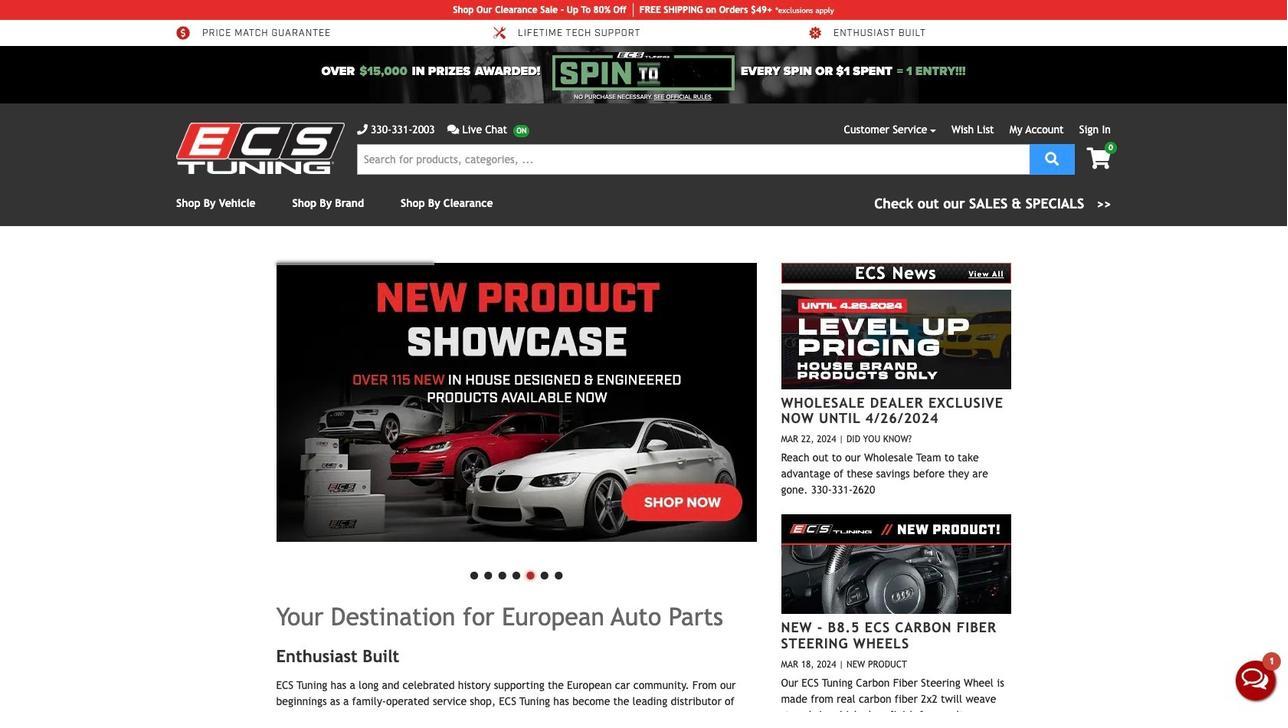 Task type: vqa. For each thing, say whether or not it's contained in the screenshot.
Purpose
no



Task type: locate. For each thing, give the bounding box(es) containing it.
wholesale dealer exclusive now until 4/26/2024 image
[[782, 290, 1012, 389]]

comments image
[[447, 124, 460, 135]]

Search text field
[[357, 144, 1030, 175]]



Task type: describe. For each thing, give the bounding box(es) containing it.
generic - monthly recap image
[[276, 263, 757, 542]]

ecs tuning image
[[176, 123, 345, 174]]

new - b8.5 ecs carbon fiber steering wheels image
[[782, 515, 1012, 614]]

phone image
[[357, 124, 368, 135]]

search image
[[1046, 151, 1060, 165]]

ecs tuning 'spin to win' contest logo image
[[553, 52, 735, 90]]



